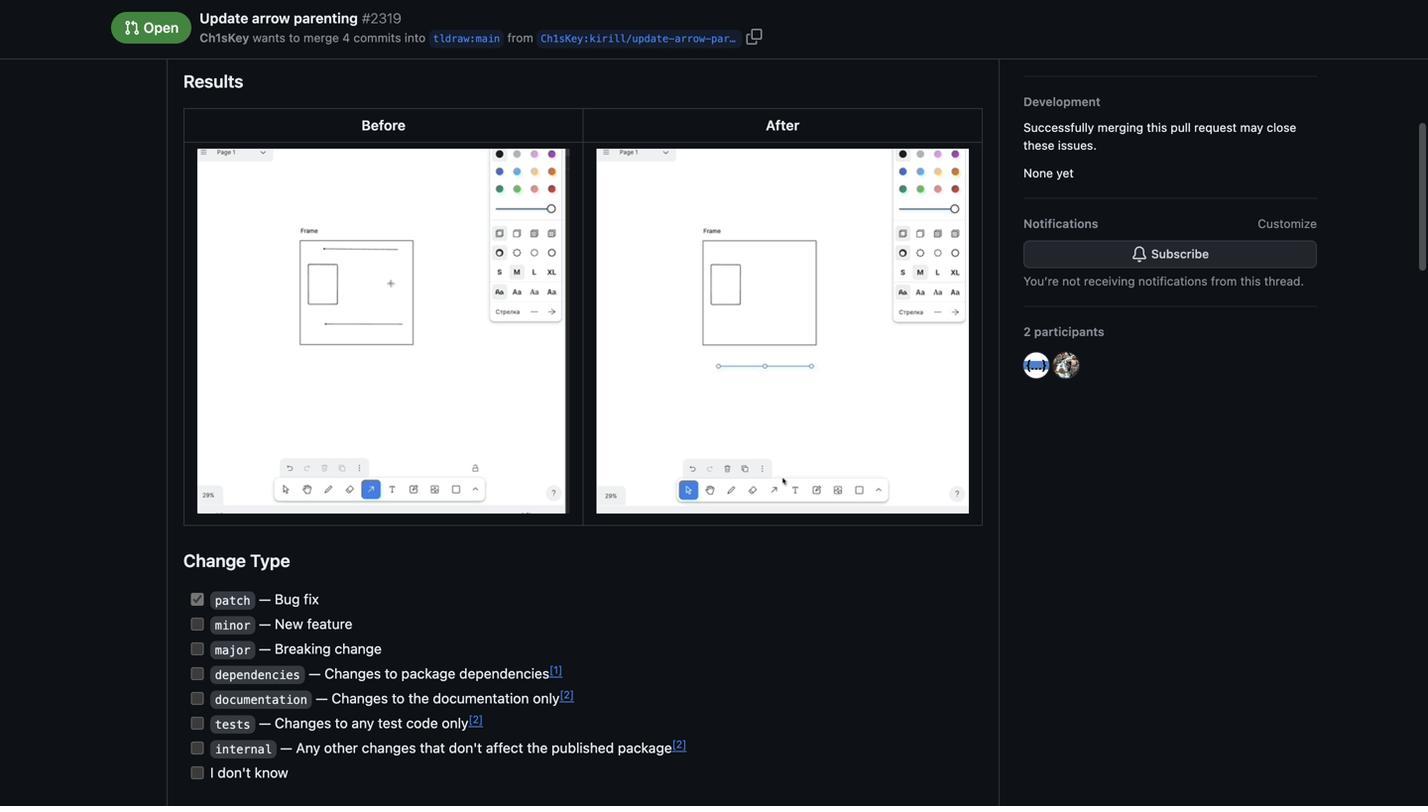 Task type: vqa. For each thing, say whether or not it's contained in the screenshot.


Task type: locate. For each thing, give the bounding box(es) containing it.
parent
[[742, 0, 783, 3]]

change type
[[184, 550, 290, 571]]

1 vertical spatial not
[[1063, 274, 1081, 288]]

0 horizontal spatial :
[[470, 33, 476, 45]]

#2319
[[362, 10, 402, 26]]

0 vertical spatial only
[[533, 691, 560, 707]]

test
[[378, 715, 403, 732]]

4
[[343, 31, 350, 45]]

don't down the internal
[[218, 765, 251, 781]]

it
[[864, 7, 872, 24], [580, 28, 588, 44]]

dependencies — changes to package dependencies 1
[[215, 664, 559, 682]]

0 horizontal spatial package
[[401, 666, 456, 682]]

2 inside 'tests — changes to any test code only 2'
[[473, 714, 479, 726]]

1 vertical spatial it
[[580, 28, 588, 44]]

to down function
[[467, 7, 480, 24]]

— left any
[[280, 740, 292, 757]]

0 horizontal spatial this
[[1147, 120, 1168, 134]]

1 horizontal spatial parenting
[[712, 33, 766, 45]]

i right if
[[684, 7, 688, 24]]

new
[[275, 616, 303, 633]]

it right well, on the right of page
[[864, 7, 872, 24]]

2 link
[[560, 689, 574, 701], [469, 714, 483, 726], [672, 739, 687, 750]]

receiving
[[1084, 274, 1136, 288]]

the inside the documentation — changes to the documentation only 2
[[409, 691, 429, 707]]

searching
[[539, 0, 602, 3]]

this left the thread.
[[1241, 274, 1261, 288]]

1 horizontal spatial it
[[864, 7, 872, 24]]

after
[[766, 117, 800, 134]]

function to start searching not from the shape's parent but from the shape itself. handles the case where arrow is bound to something inside frame (also if i did my cs homework well, it is usually considered that tree's node is in fact ancestor to itself so it seems consistent)
[[211, 0, 947, 44]]

homework
[[760, 7, 827, 24]]

0 horizontal spatial not
[[605, 0, 626, 3]]

the up if
[[664, 0, 684, 3]]

pull
[[1171, 120, 1191, 134]]

— inside dependencies — changes to package dependencies 1
[[309, 666, 321, 682]]

minor — new feature
[[215, 616, 353, 633]]

so
[[561, 28, 576, 44]]

to down update arrow parenting #2319
[[289, 31, 300, 45]]

2 horizontal spatial 2 link
[[672, 739, 687, 750]]

1 horizontal spatial this
[[1241, 274, 1261, 288]]

to up the documentation — changes to the documentation only 2
[[385, 666, 398, 682]]

2 right the published
[[676, 739, 683, 750]]

request
[[1195, 120, 1237, 134]]

1 horizontal spatial is
[[408, 7, 419, 24]]

considered
[[211, 28, 283, 44]]

— for patch — bug fix
[[259, 591, 271, 608]]

not right you're on the right of the page
[[1063, 274, 1081, 288]]

subscribe button
[[1024, 240, 1318, 268]]

the inside internal — any other changes that don't affect the published package 2
[[527, 740, 548, 757]]

1 vertical spatial i
[[210, 765, 214, 781]]

feature
[[307, 616, 353, 633]]

— down breaking
[[309, 666, 321, 682]]

this
[[1147, 120, 1168, 134], [1241, 274, 1261, 288]]

1 vertical spatial 2 link
[[469, 714, 483, 726]]

none yet
[[1024, 166, 1074, 180]]

bell image
[[1132, 246, 1148, 262]]

— left the new
[[259, 616, 271, 633]]

2 link up internal — any other changes that don't affect the published package 2 at left
[[469, 714, 483, 726]]

1 vertical spatial package
[[618, 740, 672, 757]]

2 participants
[[1024, 325, 1105, 339]]

0 vertical spatial 2 link
[[560, 689, 574, 701]]

1 horizontal spatial arrow
[[369, 7, 405, 24]]

update arrow parenting link
[[200, 8, 358, 29]]

None checkbox
[[191, 667, 204, 680], [191, 717, 204, 730], [191, 742, 204, 755], [191, 767, 204, 780], [191, 667, 204, 680], [191, 717, 204, 730], [191, 742, 204, 755], [191, 767, 204, 780]]

this left pull
[[1147, 120, 1168, 134]]

1 horizontal spatial ch1skey
[[541, 33, 584, 45]]

table containing before
[[184, 108, 983, 526]]

i left know
[[210, 765, 214, 781]]

the up 'code'
[[409, 691, 429, 707]]

1 horizontal spatial :
[[584, 33, 590, 45]]

subscribe
[[1152, 247, 1210, 261]]

documentation
[[433, 691, 529, 707], [215, 693, 307, 707]]

2 up @ch1skey icon
[[1024, 325, 1031, 339]]

0 vertical spatial changes
[[325, 666, 381, 682]]

frame
[[596, 7, 634, 24]]

changes inside 'tests — changes to any test code only 2'
[[275, 715, 331, 732]]

arrow
[[369, 7, 405, 24], [252, 10, 290, 26]]

the right affect
[[527, 740, 548, 757]]

changes for — changes to any test code only
[[275, 715, 331, 732]]

0 vertical spatial not
[[605, 0, 626, 3]]

0 horizontal spatial 2 link
[[469, 714, 483, 726]]

bound
[[423, 7, 463, 24]]

None checkbox
[[191, 593, 204, 606], [191, 618, 204, 631], [191, 643, 204, 656], [191, 692, 204, 705], [191, 593, 204, 606], [191, 618, 204, 631], [191, 643, 204, 656], [191, 692, 204, 705]]

— inside 'tests — changes to any test code only 2'
[[259, 715, 271, 732]]

0 horizontal spatial only
[[442, 715, 469, 732]]

milestone
[[1043, 44, 1097, 58]]

not up frame
[[605, 0, 626, 3]]

documentation up affect
[[433, 691, 529, 707]]

2 vertical spatial changes
[[275, 715, 331, 732]]

internal — any other changes that don't affect the published package 2
[[215, 739, 683, 757]]

@ch1skey image
[[1024, 353, 1050, 378]]

1 horizontal spatial don't
[[449, 740, 482, 757]]

package right the published
[[618, 740, 672, 757]]

change
[[335, 641, 382, 657]]

changes inside dependencies — changes to package dependencies 1
[[325, 666, 381, 682]]

shape's
[[688, 0, 738, 3]]

that down update arrow parenting #2319
[[286, 28, 312, 44]]

affect
[[486, 740, 523, 757]]

— for minor — new feature
[[259, 616, 271, 633]]

not inside function to start searching not from the shape's parent but from the shape itself. handles the case where arrow is bound to something inside frame (also if i did my cs homework well, it is usually considered that tree's node is in fact ancestor to itself so it seems consistent)
[[605, 0, 626, 3]]

after gif image
[[597, 149, 969, 514]]

0 horizontal spatial don't
[[218, 765, 251, 781]]

2 up internal — any other changes that don't affect the published package 2 at left
[[473, 714, 479, 726]]

parenting down cs
[[712, 33, 766, 45]]

2 vertical spatial 2 link
[[672, 739, 687, 750]]

0 horizontal spatial i
[[210, 765, 214, 781]]

is left in
[[392, 28, 402, 44]]

ch1skey down inside
[[541, 33, 584, 45]]

1 : from the left
[[470, 33, 476, 45]]

1 horizontal spatial only
[[533, 691, 560, 707]]

to up test
[[392, 691, 405, 707]]

may
[[1241, 120, 1264, 134]]

tests — changes to any test code only 2
[[215, 714, 479, 732]]

major — breaking change
[[215, 641, 382, 657]]

package up the documentation — changes to the documentation only 2
[[401, 666, 456, 682]]

not
[[605, 0, 626, 3], [1063, 274, 1081, 288]]

— inside internal — any other changes that don't affect the published package 2
[[280, 740, 292, 757]]

none
[[1024, 166, 1053, 180]]

did
[[692, 7, 712, 24]]

other
[[324, 740, 358, 757]]

1 horizontal spatial i
[[684, 7, 688, 24]]

don't left affect
[[449, 740, 482, 757]]

to inside dependencies — changes to package dependencies 1
[[385, 666, 398, 682]]

arrow up commits
[[369, 7, 405, 24]]

2 horizontal spatial is
[[875, 7, 886, 24]]

package
[[401, 666, 456, 682], [618, 740, 672, 757]]

major
[[215, 644, 251, 657]]

merging
[[1098, 120, 1144, 134]]

2 inside the documentation — changes to the documentation only 2
[[564, 689, 570, 701]]

2 link for — changes to the documentation only
[[560, 689, 574, 701]]

1 horizontal spatial that
[[420, 740, 445, 757]]

changes for — changes to the documentation only
[[332, 691, 388, 707]]

2 inside internal — any other changes that don't affect the published package 2
[[676, 739, 683, 750]]

that
[[286, 28, 312, 44], [420, 740, 445, 757]]

that inside internal — any other changes that don't affect the published package 2
[[420, 740, 445, 757]]

don't inside internal — any other changes that don't affect the published package 2
[[449, 740, 482, 757]]

is
[[408, 7, 419, 24], [875, 7, 886, 24], [392, 28, 402, 44]]

only up internal — any other changes that don't affect the published package 2 at left
[[442, 715, 469, 732]]

from up (also
[[630, 0, 660, 3]]

— up 'tests — changes to any test code only 2'
[[316, 691, 328, 707]]

— left bug
[[259, 591, 271, 608]]

my
[[715, 7, 734, 24]]

changes
[[325, 666, 381, 682], [332, 691, 388, 707], [275, 715, 331, 732]]

2 link right the published
[[672, 739, 687, 750]]

0 horizontal spatial documentation
[[215, 693, 307, 707]]

inside
[[555, 7, 593, 24]]

0 vertical spatial this
[[1147, 120, 1168, 134]]

the
[[664, 0, 684, 3], [845, 0, 866, 3], [267, 7, 288, 24], [409, 691, 429, 707], [527, 740, 548, 757]]

0 vertical spatial it
[[864, 7, 872, 24]]

is down shape
[[875, 7, 886, 24]]

i
[[684, 7, 688, 24], [210, 765, 214, 781]]

you're
[[1024, 274, 1059, 288]]

documentation up tests
[[215, 693, 307, 707]]

package inside internal — any other changes that don't affect the published package 2
[[618, 740, 672, 757]]

ch1skey down update
[[200, 31, 249, 45]]

2 up the published
[[564, 689, 570, 701]]

1 vertical spatial only
[[442, 715, 469, 732]]

1 vertical spatial changes
[[332, 691, 388, 707]]

parenting up tree's
[[294, 10, 358, 26]]

0 vertical spatial that
[[286, 28, 312, 44]]

changes for — changes to package dependencies
[[325, 666, 381, 682]]

1 horizontal spatial 2 link
[[560, 689, 574, 701]]

it right 'so'
[[580, 28, 588, 44]]

link issues element
[[1024, 93, 1318, 182]]

issues.
[[1058, 138, 1097, 152]]

— for documentation — changes to the documentation only 2
[[316, 691, 328, 707]]

itself
[[526, 28, 557, 44]]

— right tests
[[259, 715, 271, 732]]

ch1skey
[[200, 31, 249, 45], [541, 33, 584, 45]]

0 horizontal spatial that
[[286, 28, 312, 44]]

arrow up wants
[[252, 10, 290, 26]]

to inside the documentation — changes to the documentation only 2
[[392, 691, 405, 707]]

that down 'code'
[[420, 740, 445, 757]]

2
[[1024, 325, 1031, 339], [564, 689, 570, 701], [473, 714, 479, 726], [676, 739, 683, 750]]

patch
[[215, 594, 251, 608]]

is up in
[[408, 7, 419, 24]]

1 horizontal spatial not
[[1063, 274, 1081, 288]]

0 vertical spatial package
[[401, 666, 456, 682]]

1 vertical spatial that
[[420, 740, 445, 757]]

you're not receiving notifications from this thread.
[[1024, 274, 1305, 288]]

0 horizontal spatial parenting
[[294, 10, 358, 26]]

2 link for — any other changes that don't affect the published package
[[672, 739, 687, 750]]

only down the 1 link on the bottom of the page
[[533, 691, 560, 707]]

to left any
[[335, 715, 348, 732]]

consistent)
[[637, 28, 709, 44]]

0 vertical spatial i
[[684, 7, 688, 24]]

the up well, on the right of page
[[845, 0, 866, 3]]

2 link down the 1 link on the bottom of the page
[[560, 689, 574, 701]]

changes inside the documentation — changes to the documentation only 2
[[332, 691, 388, 707]]

parenting
[[294, 10, 358, 26], [712, 33, 766, 45]]

1 vertical spatial parenting
[[712, 33, 766, 45]]

0 horizontal spatial dependencies
[[215, 668, 300, 682]]

1 horizontal spatial package
[[618, 740, 672, 757]]

to left start
[[489, 0, 502, 3]]

1 horizontal spatial dependencies
[[459, 666, 550, 682]]

1 link
[[550, 664, 563, 676]]

from up well, on the right of page
[[812, 0, 842, 3]]

0 vertical spatial parenting
[[294, 10, 358, 26]]

0 vertical spatial don't
[[449, 740, 482, 757]]

where
[[326, 7, 365, 24]]

dependencies left 1
[[459, 666, 550, 682]]

— inside the documentation — changes to the documentation only 2
[[316, 691, 328, 707]]

to down something
[[509, 28, 522, 44]]

don't
[[449, 740, 482, 757], [218, 765, 251, 781]]

customize
[[1258, 217, 1318, 231]]

changes
[[362, 740, 416, 757]]

table
[[184, 108, 983, 526]]

— down minor — new feature
[[259, 641, 271, 657]]

dependencies down major
[[215, 668, 300, 682]]

successfully merging this pull request may close these issues.
[[1024, 120, 1297, 152]]

tree's
[[315, 28, 352, 44]]



Task type: describe. For each thing, give the bounding box(es) containing it.
select milestones element
[[1024, 16, 1318, 60]]

change
[[184, 550, 246, 571]]

1 vertical spatial this
[[1241, 274, 1261, 288]]

ancestor
[[449, 28, 505, 44]]

commits
[[354, 31, 401, 45]]

function
[[432, 0, 485, 3]]

that inside function to start searching not from the shape's parent but from the shape itself. handles the case where arrow is bound to something inside frame (also if i did my cs homework well, it is usually considered that tree's node is in fact ancestor to itself so it seems consistent)
[[286, 28, 312, 44]]

successfully
[[1024, 120, 1095, 134]]

only inside 'tests — changes to any test code only 2'
[[442, 715, 469, 732]]

notifications
[[1024, 217, 1099, 231]]

breaking
[[275, 641, 331, 657]]

if
[[672, 7, 680, 24]]

well,
[[831, 7, 860, 24]]

2 link for — changes to any test code only
[[469, 714, 483, 726]]

internal
[[215, 743, 272, 757]]

ch1skey inside ch1skey wants to merge 4 commits into tldraw : main from ch1skey : kirill/update-arrow-parenting
[[541, 33, 584, 45]]

i don't know
[[207, 765, 288, 781]]

@steveruizok image
[[1054, 353, 1079, 378]]

kirill/update-
[[590, 33, 675, 45]]

2 : from the left
[[584, 33, 590, 45]]

0 horizontal spatial it
[[580, 28, 588, 44]]

— for dependencies — changes to package dependencies 1
[[309, 666, 321, 682]]

results
[[184, 71, 243, 92]]

1 horizontal spatial documentation
[[433, 691, 529, 707]]

shape
[[870, 0, 909, 3]]

update arrow parenting #2319
[[200, 10, 402, 26]]

any
[[352, 715, 374, 732]]

arrow inside function to start searching not from the shape's parent but from the shape itself. handles the case where arrow is bound to something inside frame (also if i did my cs homework well, it is usually considered that tree's node is in fact ancestor to itself so it seems consistent)
[[369, 7, 405, 24]]

main
[[476, 33, 500, 45]]

only inside the documentation — changes to the documentation only 2
[[533, 691, 560, 707]]

no
[[1024, 44, 1040, 58]]

ch1skey link
[[200, 29, 249, 47]]

published
[[552, 740, 614, 757]]

to inside 'tests — changes to any test code only 2'
[[335, 715, 348, 732]]

1
[[554, 664, 559, 676]]

into
[[405, 31, 426, 45]]

wants
[[253, 31, 286, 45]]

tldraw
[[433, 33, 470, 45]]

before gif image
[[197, 149, 570, 514]]

tests
[[215, 718, 251, 732]]

fact
[[421, 28, 446, 44]]

thread.
[[1265, 274, 1305, 288]]

open
[[140, 20, 179, 36]]

start
[[506, 0, 535, 3]]

0 horizontal spatial arrow
[[252, 10, 290, 26]]

but
[[787, 0, 808, 3]]

— for tests — changes to any test code only 2
[[259, 715, 271, 732]]

patch — bug fix
[[215, 591, 319, 608]]

itself.
[[912, 0, 947, 3]]

copy image
[[746, 29, 762, 45]]

this inside successfully merging this pull request may close these issues.
[[1147, 120, 1168, 134]]

update
[[200, 10, 248, 26]]

documentation — changes to the documentation only 2
[[215, 689, 570, 707]]

minor
[[215, 619, 251, 633]]

from right notifications on the right of the page
[[1211, 274, 1237, 288]]

0 horizontal spatial is
[[392, 28, 402, 44]]

know
[[255, 765, 288, 781]]

participants
[[1035, 325, 1105, 339]]

(also
[[637, 7, 669, 24]]

cs
[[738, 7, 757, 24]]

close
[[1267, 120, 1297, 134]]

fix
[[304, 591, 319, 608]]

— for internal — any other changes that don't affect the published package 2
[[280, 740, 292, 757]]

case
[[292, 7, 322, 24]]

something
[[484, 7, 551, 24]]

these
[[1024, 138, 1055, 152]]

bug
[[275, 591, 300, 608]]

before
[[362, 117, 406, 134]]

0 horizontal spatial ch1skey
[[200, 31, 249, 45]]

merge
[[304, 31, 339, 45]]

from down something
[[508, 31, 534, 45]]

code
[[406, 715, 438, 732]]

git pull request image
[[124, 20, 140, 36]]

parenting inside ch1skey wants to merge 4 commits into tldraw : main from ch1skey : kirill/update-arrow-parenting
[[712, 33, 766, 45]]

ch1skey wants to merge 4 commits into tldraw : main from ch1skey : kirill/update-arrow-parenting
[[200, 31, 766, 45]]

no milestone
[[1024, 44, 1097, 58]]

usually
[[890, 7, 934, 24]]

yet
[[1057, 166, 1074, 180]]

package inside dependencies — changes to package dependencies 1
[[401, 666, 456, 682]]

development
[[1024, 95, 1101, 108]]

the up wants
[[267, 7, 288, 24]]

— for major — breaking change
[[259, 641, 271, 657]]

node
[[356, 28, 388, 44]]

i inside function to start searching not from the shape's parent but from the shape itself. handles the case where arrow is bound to something inside frame (also if i did my cs homework well, it is usually considered that tree's node is in fact ancestor to itself so it seems consistent)
[[684, 7, 688, 24]]

handles
[[211, 7, 264, 24]]

arrow-
[[675, 33, 712, 45]]

1 vertical spatial don't
[[218, 765, 251, 781]]



